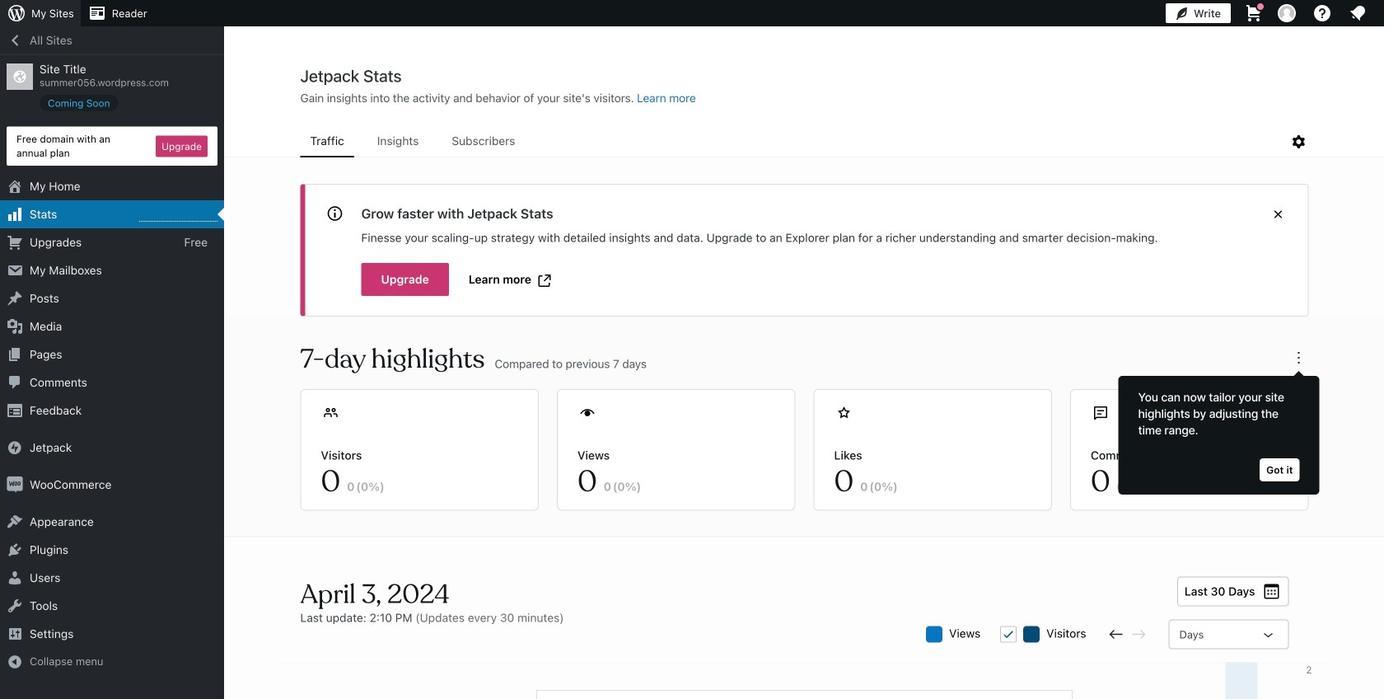 Task type: vqa. For each thing, say whether or not it's contained in the screenshot.
the rightmost the Free
no



Task type: locate. For each thing, give the bounding box(es) containing it.
manage your notifications image
[[1349, 3, 1368, 23]]

1 img image from the top
[[7, 439, 23, 456]]

None checkbox
[[1001, 626, 1017, 643]]

1 vertical spatial img image
[[7, 477, 23, 493]]

img image
[[7, 439, 23, 456], [7, 477, 23, 493]]

menu
[[300, 126, 1290, 157]]

my profile image
[[1279, 4, 1297, 22]]

menu inside jetpack stats main content
[[300, 126, 1290, 157]]

highest hourly views 0 image
[[139, 211, 218, 222]]

0 vertical spatial img image
[[7, 439, 23, 456]]

tooltip
[[1111, 368, 1320, 495]]



Task type: describe. For each thing, give the bounding box(es) containing it.
close image
[[1269, 204, 1289, 224]]

none checkbox inside jetpack stats main content
[[1001, 626, 1017, 643]]

my shopping cart image
[[1245, 3, 1265, 23]]

help image
[[1313, 3, 1333, 23]]

2 img image from the top
[[7, 477, 23, 493]]

jetpack stats main content
[[225, 65, 1385, 699]]



